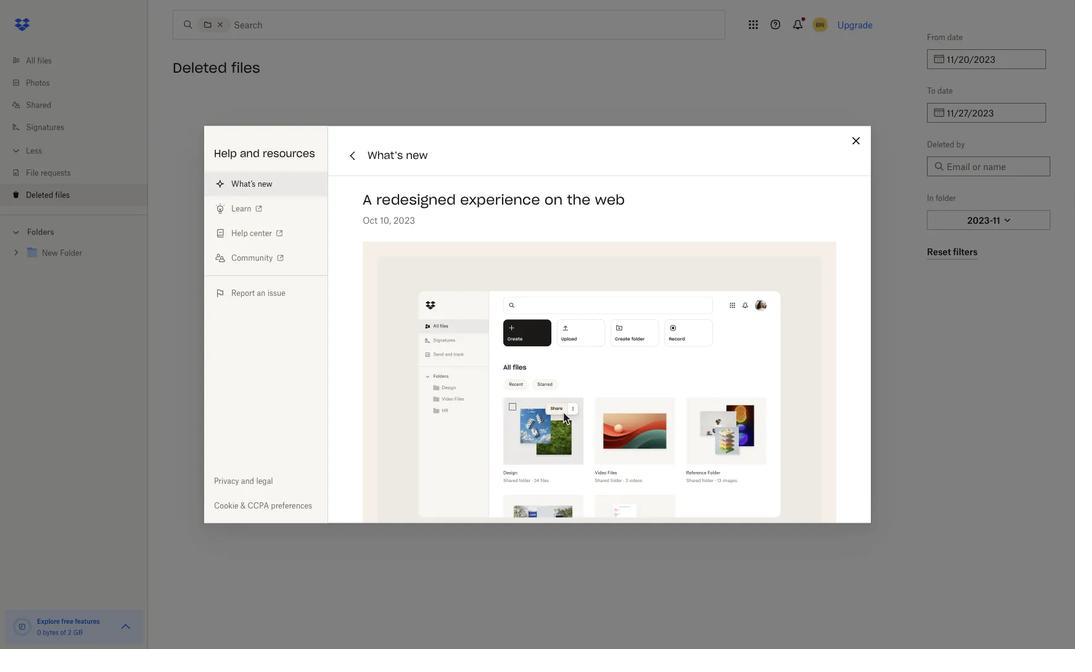 Task type: vqa. For each thing, say whether or not it's contained in the screenshot.
DELETE menu item
no



Task type: describe. For each thing, give the bounding box(es) containing it.
list containing all files
[[0, 42, 148, 215]]

requests
[[41, 168, 71, 177]]

bytes
[[43, 629, 59, 637]]

&
[[240, 502, 246, 511]]

in
[[927, 193, 934, 203]]

report an issue
[[231, 289, 286, 298]]

ccpa
[[248, 502, 269, 511]]

files inside 'link'
[[37, 56, 52, 65]]

signatures
[[26, 122, 64, 132]]

what's inside button
[[231, 180, 256, 189]]

report
[[231, 289, 255, 298]]

deleted inside deleted files link
[[26, 190, 53, 200]]

folders button
[[0, 223, 148, 241]]

date for from date
[[948, 32, 963, 42]]

resources
[[263, 147, 315, 160]]

help for help center
[[231, 229, 248, 238]]

file requests
[[26, 168, 71, 177]]

explore free features 0 bytes of 2 gb
[[37, 618, 100, 637]]

from date
[[927, 32, 963, 42]]

the all files section of dropbox image
[[378, 256, 822, 552]]

deleted files link
[[10, 184, 148, 206]]

From date text field
[[947, 52, 1039, 66]]

experience
[[460, 191, 540, 208]]

community link
[[204, 246, 328, 270]]

and for help
[[240, 147, 260, 160]]

file requests link
[[10, 162, 148, 184]]

photos link
[[10, 72, 148, 94]]

redesigned
[[376, 191, 456, 208]]

free
[[61, 618, 73, 625]]

and for privacy
[[241, 477, 254, 486]]

1 horizontal spatial deleted files
[[173, 59, 260, 76]]

0 vertical spatial what's
[[368, 149, 403, 162]]

files inside list item
[[55, 190, 70, 200]]

quota usage element
[[12, 617, 32, 637]]

no deleted files found. try adjusting your filters
[[422, 345, 643, 357]]

upgrade
[[838, 19, 873, 30]]

try
[[530, 345, 544, 357]]

0 vertical spatial what's new
[[368, 149, 428, 162]]

privacy and legal
[[214, 477, 273, 486]]

learn link
[[204, 196, 328, 221]]

community
[[231, 254, 273, 263]]

2
[[68, 629, 72, 637]]

To date text field
[[947, 106, 1039, 120]]

in folder
[[927, 193, 956, 203]]

an
[[257, 289, 266, 298]]

issue
[[268, 289, 286, 298]]

deleted
[[438, 345, 473, 357]]

all files
[[26, 56, 52, 65]]

help center
[[231, 229, 272, 238]]

help and resources dialog
[[204, 126, 871, 650]]

go back image
[[345, 148, 360, 163]]

what's new inside button
[[231, 180, 272, 189]]

cookie
[[214, 502, 238, 511]]

less
[[26, 146, 42, 155]]



Task type: locate. For each thing, give the bounding box(es) containing it.
a
[[363, 191, 372, 208]]

0 horizontal spatial new
[[258, 180, 272, 189]]

found.
[[498, 345, 527, 357]]

features
[[75, 618, 100, 625]]

what's new right go back 'icon'
[[368, 149, 428, 162]]

signatures link
[[10, 116, 148, 138]]

privacy and legal link
[[204, 469, 328, 494]]

less image
[[10, 145, 22, 157]]

0 vertical spatial help
[[214, 147, 237, 160]]

help up what's new button
[[214, 147, 237, 160]]

help
[[214, 147, 237, 160], [231, 229, 248, 238]]

what's right go back 'icon'
[[368, 149, 403, 162]]

explore
[[37, 618, 60, 625]]

and up what's new button
[[240, 147, 260, 160]]

no
[[422, 345, 435, 357]]

learn
[[231, 204, 251, 213]]

0 vertical spatial and
[[240, 147, 260, 160]]

0 vertical spatial new
[[406, 149, 428, 162]]

0 horizontal spatial deleted
[[26, 190, 53, 200]]

new
[[406, 149, 428, 162], [258, 180, 272, 189]]

0 vertical spatial deleted files
[[173, 59, 260, 76]]

what's new up learn at left top
[[231, 180, 272, 189]]

legal
[[256, 477, 273, 486]]

report an issue link
[[204, 281, 328, 306]]

0 horizontal spatial deleted files
[[26, 190, 70, 200]]

dropbox image
[[10, 12, 35, 37]]

1 vertical spatial deleted
[[927, 140, 954, 149]]

files
[[37, 56, 52, 65], [231, 59, 260, 76], [55, 190, 70, 200], [476, 345, 495, 357]]

1 vertical spatial date
[[938, 86, 953, 95]]

help and resources
[[214, 147, 315, 160]]

date right from
[[948, 32, 963, 42]]

folders
[[27, 228, 54, 237]]

oct 10, 2023
[[363, 215, 415, 225]]

new up learn link at the left
[[258, 180, 272, 189]]

0 horizontal spatial what's new
[[231, 180, 272, 189]]

on
[[545, 191, 563, 208]]

what's new button
[[204, 172, 328, 196]]

list
[[0, 42, 148, 215]]

1 horizontal spatial new
[[406, 149, 428, 162]]

all files link
[[10, 49, 148, 72]]

web
[[595, 191, 625, 208]]

new inside button
[[258, 180, 272, 189]]

to
[[927, 86, 936, 95]]

deleted
[[173, 59, 227, 76], [927, 140, 954, 149], [26, 190, 53, 200]]

0 horizontal spatial what's
[[231, 180, 256, 189]]

file
[[26, 168, 39, 177]]

gb
[[73, 629, 83, 637]]

deleted files inside list item
[[26, 190, 70, 200]]

shared
[[26, 100, 51, 109]]

1 vertical spatial help
[[231, 229, 248, 238]]

1 vertical spatial what's new
[[231, 180, 272, 189]]

photos
[[26, 78, 50, 87]]

deleted by
[[927, 140, 965, 149]]

date right the 'to'
[[938, 86, 953, 95]]

1 vertical spatial deleted files
[[26, 190, 70, 200]]

preferences
[[271, 502, 312, 511]]

1 vertical spatial what's
[[231, 180, 256, 189]]

of
[[60, 629, 66, 637]]

1 horizontal spatial what's new
[[368, 149, 428, 162]]

help center link
[[204, 221, 328, 246]]

your
[[593, 345, 614, 357]]

folder
[[936, 193, 956, 203]]

the
[[567, 191, 591, 208]]

2 vertical spatial deleted
[[26, 190, 53, 200]]

what's up learn at left top
[[231, 180, 256, 189]]

center
[[250, 229, 272, 238]]

what's new
[[368, 149, 428, 162], [231, 180, 272, 189]]

2 horizontal spatial deleted
[[927, 140, 954, 149]]

cookie & ccpa preferences button
[[204, 494, 328, 518]]

date for to date
[[938, 86, 953, 95]]

adjusting
[[547, 345, 591, 357]]

help left center
[[231, 229, 248, 238]]

date
[[948, 32, 963, 42], [938, 86, 953, 95]]

10,
[[380, 215, 391, 225]]

deleted files list item
[[0, 184, 148, 206]]

a redesigned experience on the web
[[363, 191, 625, 208]]

all
[[26, 56, 35, 65]]

new up redesigned
[[406, 149, 428, 162]]

2023
[[393, 215, 415, 225]]

1 vertical spatial new
[[258, 180, 272, 189]]

1 horizontal spatial what's
[[368, 149, 403, 162]]

0
[[37, 629, 41, 637]]

oct
[[363, 215, 378, 225]]

help for help and resources
[[214, 147, 237, 160]]

filters
[[617, 345, 643, 357]]

to date
[[927, 86, 953, 95]]

what's
[[368, 149, 403, 162], [231, 180, 256, 189]]

from
[[927, 32, 946, 42]]

shared link
[[10, 94, 148, 116]]

0 vertical spatial deleted
[[173, 59, 227, 76]]

deleted files
[[173, 59, 260, 76], [26, 190, 70, 200]]

privacy
[[214, 477, 239, 486]]

1 vertical spatial and
[[241, 477, 254, 486]]

and left legal
[[241, 477, 254, 486]]

1 horizontal spatial deleted
[[173, 59, 227, 76]]

upgrade link
[[838, 19, 873, 30]]

and
[[240, 147, 260, 160], [241, 477, 254, 486]]

cookie & ccpa preferences
[[214, 502, 312, 511]]

by
[[956, 140, 965, 149]]

0 vertical spatial date
[[948, 32, 963, 42]]

help inside help center link
[[231, 229, 248, 238]]



